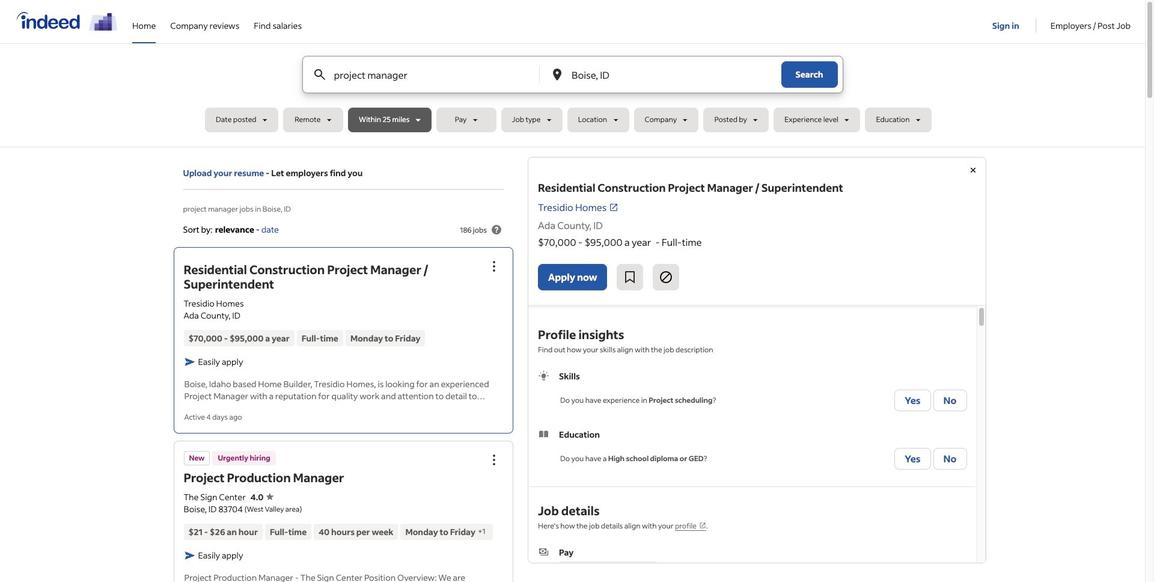 Task type: describe. For each thing, give the bounding box(es) containing it.
search: Job title, keywords, or company text field
[[332, 57, 520, 93]]

pay group
[[538, 546, 967, 578]]

4.0 out of five stars rating image
[[251, 491, 273, 503]]

save this job image
[[623, 270, 638, 285]]

help icon image
[[490, 223, 504, 237]]



Task type: vqa. For each thing, say whether or not it's contained in the screenshot.
Pay group
yes



Task type: locate. For each thing, give the bounding box(es) containing it.
None search field
[[205, 56, 941, 137]]

job preferences (opens in a new window) image
[[700, 522, 707, 529]]

skills group
[[538, 370, 967, 414]]

education group
[[538, 428, 967, 472]]

Edit location text field
[[570, 57, 758, 93]]

group
[[481, 447, 508, 473]]

tresidio homes (opens in a new tab) image
[[610, 203, 619, 212]]

not interested image
[[660, 270, 674, 285]]

job actions for residential construction project manager / superintendent is collapsed image
[[487, 259, 502, 274]]

at indeed, we're committed to increasing representation of women at all levels of indeed's global workforce to at least 50% by 2030 image
[[89, 13, 118, 31]]

close job details image
[[966, 163, 981, 177]]



